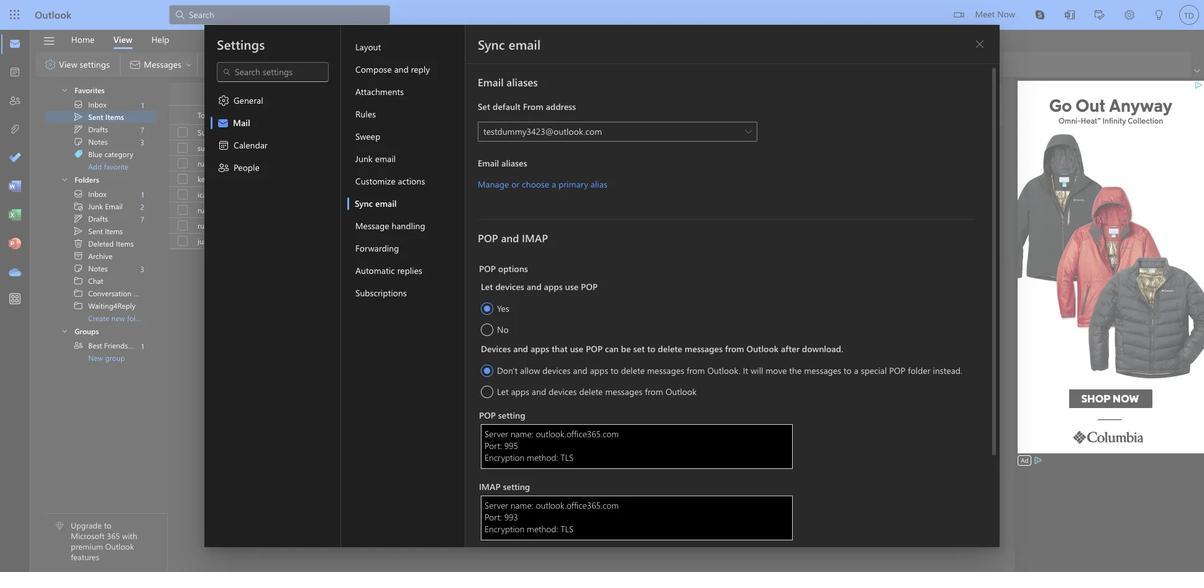 Task type: locate. For each thing, give the bounding box(es) containing it.
 button inside folders tree item
[[50, 172, 73, 186]]

1 horizontal spatial let's
[[739, 174, 754, 184]]

document containing settings
[[0, 0, 1204, 572]]

let inside message list no items selected list box
[[968, 174, 978, 184]]

2  from the top
[[61, 176, 68, 183]]

a left special
[[854, 365, 859, 377]]

2 vertical spatial let
[[497, 386, 509, 398]]

tell me about it.
[[457, 127, 509, 137]]

 drafts for sent items
[[73, 214, 108, 224]]

0 horizontal spatial halloween
[[415, 236, 450, 246]]

side
[[220, 127, 234, 137]]


[[73, 99, 83, 109], [73, 189, 83, 199]]

code
[[502, 454, 521, 465]]

with inside upgrade to microsoft 365 with premium outlook features
[[122, 531, 137, 541]]

2 inbox from the top
[[88, 189, 107, 199]]

9 tree item from the top
[[45, 225, 156, 237]]

5 tree item from the top
[[45, 148, 156, 160]]

onedrive image
[[9, 267, 21, 279]]

3 tree item from the top
[[45, 123, 156, 135]]

tab list
[[62, 30, 179, 49]]

 down  at left
[[217, 162, 230, 174]]

let's down ruby!
[[441, 174, 456, 184]]

1 vertical spatial available.
[[521, 221, 551, 231]]

annual
[[735, 236, 757, 246]]

1 horizontal spatial sync email
[[478, 35, 541, 53]]

people
[[234, 162, 260, 173]]

from left outlook.
[[687, 365, 705, 377]]

halloween right with
[[547, 236, 582, 246]]

2 vertical spatial rubyanndersson@gmail.com
[[198, 221, 292, 231]]

1 notes from the top
[[88, 137, 108, 147]]

folder inside devices and apps that use pop can be set to delete messages from outlook after download. option group
[[908, 365, 931, 377]]

email aliases
[[478, 75, 538, 89], [478, 157, 527, 169]]

1 horizontal spatial test
[[995, 236, 1008, 246]]

 up ""
[[73, 226, 83, 236]]

rubyanndersson@gmail.com up 'junececi7@gmail.com'
[[198, 221, 292, 231]]

4 select a message image from the top
[[178, 174, 188, 184]]

0 horizontal spatial 
[[44, 58, 57, 71]]

your inside you're going places. take outlook with you for free. scan the qr code with your phone camera to download outlook mobile
[[542, 454, 559, 465]]

select a message image
[[178, 127, 188, 137], [178, 143, 188, 153], [178, 158, 188, 168], [178, 174, 188, 184], [178, 190, 188, 199], [178, 205, 188, 215], [178, 236, 188, 246]]


[[73, 124, 83, 134], [73, 214, 83, 224]]

view left settings
[[59, 58, 77, 70]]

2 notes from the top
[[88, 263, 108, 273]]

ruby! sorry about that email...
[[444, 158, 544, 168]]

1  from the top
[[73, 124, 83, 134]]

dialog
[[0, 0, 1204, 572]]

1 tree from the top
[[45, 78, 156, 173]]

with
[[530, 236, 545, 246]]


[[217, 162, 230, 174], [73, 341, 83, 350]]

apps up allow
[[531, 343, 549, 355]]

1 vertical spatial view
[[59, 58, 77, 70]]

kendallparks02@gmail.com
[[198, 174, 288, 184]]

files image
[[9, 124, 21, 136]]

that inside message list no items selected list box
[[506, 158, 519, 168]]


[[73, 112, 83, 122], [73, 226, 83, 236]]

16 tree item from the top
[[45, 339, 156, 352]]

1 rubyanndersson@gmail.com from the top
[[198, 158, 292, 168]]

1 horizontal spatial folder
[[908, 365, 931, 377]]

1 horizontal spatial me
[[980, 174, 990, 184]]

0 vertical spatial drafts
[[88, 124, 108, 134]]

2 vertical spatial  button
[[50, 324, 73, 338]]

1 horizontal spatial imap
[[522, 231, 548, 245]]

1 horizontal spatial preview
[[584, 190, 610, 199]]

0 vertical spatial 
[[73, 99, 83, 109]]

4 select a message checkbox from the top
[[170, 232, 198, 250]]

0 vertical spatial test
[[524, 205, 537, 215]]

junk email
[[355, 153, 396, 165]]

document
[[0, 0, 1204, 572]]

2 1 from the top
[[141, 189, 144, 199]]

inbox for notes
[[88, 99, 107, 109]]

email
[[509, 35, 541, 53], [375, 153, 396, 165], [375, 198, 397, 209]]

of
[[480, 190, 487, 199]]

3
[[140, 137, 144, 147], [140, 264, 144, 274]]

0 horizontal spatial let
[[481, 281, 493, 293]]

 for 
[[73, 214, 83, 224]]

0 horizontal spatial a
[[475, 174, 479, 184]]


[[73, 137, 83, 147], [73, 263, 83, 273]]

jam
[[481, 174, 494, 184]]

7 select a message image from the top
[[178, 236, 188, 246]]

up
[[479, 236, 489, 246]]

select a message image
[[178, 221, 188, 231]]

use
[[565, 281, 579, 293], [570, 343, 583, 355]]

 sent items  deleted items  archive
[[73, 226, 134, 261]]

hey
[[496, 236, 509, 246]]

sent inside  sent items  deleted items  archive
[[88, 226, 103, 236]]

view
[[113, 33, 132, 45], [59, 58, 77, 70]]

and inside message list no items selected list box
[[801, 174, 814, 184]]

email aliases down this
[[478, 157, 527, 169]]

 inside the  view settings
[[44, 58, 57, 71]]

0 horizontal spatial imap
[[479, 481, 501, 493]]

 for folders
[[61, 176, 68, 183]]

 inbox for notes
[[73, 99, 107, 109]]

outlook up 
[[35, 8, 71, 21]]

11 tree item from the top
[[45, 250, 156, 262]]

 left groups
[[61, 327, 68, 335]]

is
[[612, 190, 617, 199], [514, 221, 519, 231]]

no preview is available.
[[572, 190, 649, 199], [474, 221, 551, 231]]

setting up you're
[[498, 409, 525, 421]]

inbox up  sent items
[[88, 99, 107, 109]]

2  button from the top
[[50, 172, 73, 186]]

notes
[[88, 137, 108, 147], [88, 263, 108, 273]]

2  from the top
[[73, 226, 83, 236]]

1 horizontal spatial chat
[[130, 341, 145, 350]]

0 vertical spatial junk
[[355, 153, 373, 165]]

preview for my personal art
[[486, 221, 512, 231]]

address
[[546, 101, 576, 112]]

email up set
[[478, 75, 504, 89]]

sync email heading
[[478, 35, 541, 53]]

friends
[[104, 341, 128, 350]]

dialog containing settings
[[0, 0, 1204, 572]]

tree item up the 'waiting4reply'
[[45, 287, 157, 299]]

inundate.
[[707, 174, 737, 184]]

Select a message checkbox
[[170, 155, 198, 172], [170, 170, 198, 188], [170, 201, 198, 219], [170, 217, 198, 234]]

items inside 'tree item'
[[105, 112, 124, 122]]

Select a message checkbox
[[170, 124, 198, 141], [170, 139, 198, 157], [170, 186, 198, 203], [170, 232, 198, 250]]

2  from the top
[[73, 263, 83, 273]]

have right you
[[459, 143, 475, 153]]

tree item up  blue category
[[45, 135, 156, 148]]

outlook link
[[35, 0, 71, 30]]

1 horizontal spatial view
[[113, 33, 132, 45]]

3 1 from the top
[[141, 341, 144, 351]]

devices
[[495, 281, 524, 293], [542, 365, 571, 377], [549, 386, 577, 398]]

special
[[861, 365, 887, 377]]

drafts down  sent items
[[88, 124, 108, 134]]

1 select a message checkbox from the top
[[170, 124, 198, 141]]

with down going
[[523, 454, 540, 465]]

1 vertical spatial from
[[687, 365, 705, 377]]

3  from the top
[[61, 327, 68, 335]]

is for fw: learn the perks of your microsoft account
[[612, 190, 617, 199]]

sent down favorites tree item
[[88, 112, 103, 122]]

1 drafts from the top
[[88, 124, 108, 134]]

application containing settings
[[0, 0, 1204, 572]]

to right able
[[684, 236, 691, 246]]

would
[[621, 236, 641, 246]]

let for let apps and devices delete messages from outlook
[[497, 386, 509, 398]]

outlook inside upgrade to microsoft 365 with premium outlook features
[[105, 541, 134, 552]]

1  from the top
[[73, 276, 83, 286]]

setting for imap setting
[[503, 481, 530, 493]]

0 vertical spatial be
[[658, 236, 666, 246]]

tree item containing 
[[45, 148, 156, 160]]

1 vertical spatial  drafts
[[73, 214, 108, 224]]

notes for 12th 'tree item'
[[88, 263, 108, 273]]

0 vertical spatial it.
[[503, 127, 509, 137]]

2 horizontal spatial let
[[968, 174, 978, 184]]

rubyanndersson@gmail.com down sunnyupside33@gmail.com
[[198, 158, 292, 168]]

1 vertical spatial 
[[217, 94, 230, 107]]

0 horizontal spatial test
[[524, 205, 537, 215]]

about up see
[[482, 127, 501, 137]]

3 select a message image from the top
[[178, 158, 188, 168]]

1 vertical spatial be
[[621, 343, 631, 355]]

message list no items selected list box
[[169, 123, 1091, 296]]

about
[[482, 127, 501, 137], [485, 158, 504, 168]]

2  from the top
[[73, 288, 83, 298]]

microsoft
[[506, 190, 537, 199], [71, 531, 105, 541]]

folders tree item
[[45, 172, 156, 188]]

and left ride
[[801, 174, 814, 184]]

2 email aliases from the top
[[478, 157, 527, 169]]

1  from the top
[[73, 99, 83, 109]]

be left set
[[621, 343, 631, 355]]

sync
[[478, 35, 505, 53], [355, 198, 373, 209]]

 left conversation
[[73, 288, 83, 298]]

messages down can
[[605, 386, 643, 398]]

new
[[111, 313, 125, 323]]

more apps image
[[9, 293, 21, 306]]

compose and reply
[[355, 63, 430, 75]]

0 horizontal spatial let's
[[441, 174, 456, 184]]

1 horizontal spatial no preview is available.
[[572, 190, 649, 199]]

delete right set
[[658, 343, 682, 355]]

chat inside the  chat  conversation history  waiting4reply
[[88, 276, 103, 286]]

1  inbox from the top
[[73, 99, 107, 109]]

you left for at the bottom of page
[[644, 436, 659, 447]]

0 vertical spatial 
[[73, 276, 83, 286]]


[[61, 86, 68, 94], [61, 176, 68, 183], [61, 327, 68, 335]]

Server name: outlook.office365.com  Port: 995  Encryption method: TLS text field
[[481, 424, 793, 469]]

and
[[394, 63, 409, 75], [801, 174, 814, 184], [501, 231, 519, 245], [527, 281, 542, 293], [513, 343, 528, 355], [573, 365, 588, 377], [532, 386, 546, 398]]

kendall let's have a jam sesh
[[415, 174, 511, 184]]

free.
[[675, 436, 693, 447]]

left-rail-appbar navigation
[[2, 30, 27, 287]]

12 tree item from the top
[[45, 262, 156, 275]]

Search settings search field
[[231, 66, 316, 78]]

settings heading
[[217, 35, 265, 53]]

conversation
[[88, 288, 131, 298]]

a inside message list no items selected list box
[[475, 174, 479, 184]]

create new folder tree item
[[45, 312, 156, 324]]

tree item containing 
[[45, 237, 156, 250]]

dress
[[826, 236, 843, 246]]

2 let's from the left
[[739, 174, 754, 184]]

 inside settings tab list
[[217, 162, 230, 174]]

pop and imap element
[[478, 254, 976, 572]]

premium features image
[[55, 522, 64, 531]]

select a message checkbox for icanread453@gmail.com
[[170, 186, 198, 203]]

1  drafts from the top
[[73, 124, 108, 134]]

microsoft inside upgrade to microsoft 365 with premium outlook features
[[71, 531, 105, 541]]

email aliases up the default
[[478, 75, 538, 89]]

your right of
[[489, 190, 504, 199]]

tree item down folders tree item
[[45, 200, 156, 213]]

1 vertical spatial sync
[[355, 198, 373, 209]]

1 7 from the top
[[140, 125, 144, 135]]

1 halloween from the left
[[415, 236, 450, 246]]

notes down archive
[[88, 263, 108, 273]]

 inbox
[[73, 99, 107, 109], [73, 189, 107, 199]]

15 tree item from the top
[[45, 299, 156, 312]]

3 select a message checkbox from the top
[[170, 186, 198, 203]]

 for fourth 'tree item' from the top
[[73, 137, 83, 147]]

1 vertical spatial that
[[552, 343, 568, 355]]

chat inside  groups  best friends chat 1
[[130, 341, 145, 350]]

automatic replies
[[355, 265, 422, 277]]

actions
[[398, 175, 425, 187]]

rubyanndersson@gmail.com for 
[[198, 205, 292, 215]]

0 vertical spatial setting
[[498, 409, 525, 421]]

 button left groups
[[50, 324, 73, 338]]

microsoft down the we on the top left
[[506, 190, 537, 199]]

your
[[489, 190, 504, 199], [542, 454, 559, 465]]

email for sync email heading
[[509, 35, 541, 53]]

0 vertical spatial 7
[[140, 125, 144, 135]]

testdummy3423@outlook.com field
[[478, 122, 757, 142]]

0 vertical spatial 
[[44, 58, 57, 71]]

7 tree item from the top
[[45, 200, 156, 213]]

and inside button
[[394, 63, 409, 75]]

1 vertical spatial inbox
[[88, 189, 107, 199]]

let's left the leapfrog
[[739, 174, 754, 184]]

1 vertical spatial let
[[481, 281, 493, 293]]

1 vertical spatial devices
[[542, 365, 571, 377]]

0 horizontal spatial 
[[73, 341, 83, 350]]

rubyanndersson@gmail.com for 
[[198, 158, 292, 168]]

1 vertical spatial no preview is available.
[[474, 221, 551, 231]]

message list section
[[169, 80, 1091, 296]]


[[73, 149, 83, 159]]

microsoft up features
[[71, 531, 105, 541]]

1 horizontal spatial delete
[[621, 365, 645, 377]]

0 vertical spatial 1
[[141, 100, 144, 110]]

 button inside favorites tree item
[[50, 83, 73, 97]]

1 up 2
[[141, 189, 144, 199]]

 inside  groups  best friends chat 1
[[73, 341, 83, 350]]

0 vertical spatial microsoft
[[506, 190, 537, 199]]

favorites tree item
[[45, 83, 156, 98]]

tree item containing 
[[45, 339, 156, 352]]

setting down code
[[503, 481, 530, 493]]

tree item down  sent items
[[45, 123, 156, 135]]

 inside  favorites
[[61, 86, 68, 94]]

2 7 from the top
[[140, 214, 144, 224]]

tree item up  sent items
[[45, 98, 156, 111]]

2 vertical spatial 
[[73, 301, 83, 311]]

notes for fourth 'tree item' from the top
[[88, 137, 108, 147]]

1 vertical spatial  button
[[50, 172, 73, 186]]

 left favorites
[[61, 86, 68, 94]]

you left want
[[1032, 174, 1044, 184]]

2 horizontal spatial a
[[854, 365, 859, 377]]

me left know
[[980, 174, 990, 184]]

2 tree item from the top
[[45, 111, 156, 123]]

archive
[[88, 251, 112, 261]]

0 vertical spatial email aliases
[[478, 75, 538, 89]]

1  from the top
[[73, 137, 83, 147]]

2 select a message checkbox from the top
[[170, 139, 198, 157]]

about for sorry
[[485, 158, 504, 168]]

tree item down deleted
[[45, 250, 156, 262]]

art
[[458, 221, 467, 231]]

know
[[992, 174, 1010, 184]]

10 tree item from the top
[[45, 237, 156, 250]]

setting
[[498, 409, 525, 421], [503, 481, 530, 493]]

 inside  folders
[[61, 176, 68, 183]]

excel image
[[9, 209, 21, 222]]

it. up this
[[503, 127, 509, 137]]

1 vertical spatial microsoft
[[71, 531, 105, 541]]

1 horizontal spatial 
[[217, 162, 230, 174]]

1  from the top
[[61, 86, 68, 94]]

 down  favorites
[[73, 99, 83, 109]]

in
[[670, 174, 676, 184]]

folder right new
[[127, 313, 146, 323]]

want
[[1046, 174, 1062, 184]]

sesh
[[496, 174, 511, 184]]

1 vertical spatial  inbox
[[73, 189, 107, 199]]

tree item down archive
[[45, 262, 156, 275]]

email for junk email button
[[375, 153, 396, 165]]

 drafts
[[73, 124, 108, 134], [73, 214, 108, 224]]

3  button from the top
[[50, 324, 73, 338]]

that inside devices and apps that use pop can be set to delete messages from outlook after download. option group
[[552, 343, 568, 355]]

can
[[605, 343, 619, 355]]

calendar image
[[9, 66, 21, 79]]

2  from the top
[[73, 189, 83, 199]]

calendar
[[234, 139, 268, 151]]

junececi7@gmail.com
[[198, 236, 270, 246]]

to right want
[[1064, 174, 1071, 184]]

add
[[88, 162, 102, 171]]

0 horizontal spatial is
[[514, 221, 519, 231]]

sent for  sent items
[[88, 112, 103, 122]]

 notes up blue
[[73, 137, 108, 147]]

to left see
[[477, 143, 484, 153]]

 for  view settings
[[44, 58, 57, 71]]

1 vertical spatial email
[[478, 157, 499, 169]]

select a message checkbox for sunnyupside33@gmail.com
[[170, 139, 198, 157]]

tree
[[45, 78, 156, 173], [45, 188, 157, 324]]

0 vertical spatial no preview is available.
[[572, 190, 649, 199]]

automatic replies button
[[347, 260, 465, 282]]

preview
[[584, 190, 610, 199], [486, 221, 512, 231]]

 inside  sent items  deleted items  archive
[[73, 226, 83, 236]]

1  button from the top
[[50, 83, 73, 97]]

0 vertical spatial email
[[509, 35, 541, 53]]

1 down favorites tree item
[[141, 100, 144, 110]]

 inside settings tab list
[[217, 94, 230, 107]]

email aliases element
[[478, 98, 976, 203]]

1  from the top
[[73, 112, 83, 122]]

2 vertical spatial sent
[[88, 226, 103, 236]]

let right get
[[968, 174, 978, 184]]

0 vertical spatial  drafts
[[73, 124, 108, 134]]

choose
[[522, 178, 549, 190]]

apps down allow
[[511, 386, 529, 398]]

me right tell
[[470, 127, 480, 137]]

ruby!
[[444, 158, 463, 168]]

available. up with
[[521, 221, 551, 231]]

junk down "sweep"
[[355, 153, 373, 165]]

1 right friends
[[141, 341, 144, 351]]

email down you have to see this email...
[[478, 157, 499, 169]]

2 select a message checkbox from the top
[[170, 170, 198, 188]]

is up pop and imap
[[514, 221, 519, 231]]

me
[[470, 127, 480, 137], [980, 174, 990, 184]]

1 vertical spatial tree
[[45, 188, 157, 324]]

be left able
[[658, 236, 666, 246]]

 inbox up  junk email
[[73, 189, 107, 199]]

sync inside button
[[355, 198, 373, 209]]

mail image
[[9, 38, 21, 50]]

folders
[[75, 174, 99, 184]]

0 vertical spatial  notes
[[73, 137, 108, 147]]

 down  favorites
[[73, 112, 83, 122]]

the left industry!
[[596, 174, 606, 184]]

tree containing 
[[45, 188, 157, 324]]

2 horizontal spatial delete
[[658, 343, 682, 355]]

1 horizontal spatial your
[[542, 454, 559, 465]]

0 horizontal spatial sync
[[355, 198, 373, 209]]

preview down resuscitate
[[584, 190, 610, 199]]

to right order
[[698, 174, 705, 184]]

2 rubyanndersson@gmail.com from the top
[[198, 205, 292, 215]]

365
[[107, 531, 120, 541]]

2 vertical spatial 1
[[141, 341, 144, 351]]

email inside junk email button
[[375, 153, 396, 165]]

2 vertical spatial 
[[61, 327, 68, 335]]

set
[[478, 101, 490, 112]]

2 horizontal spatial from
[[725, 343, 744, 355]]

2  notes from the top
[[73, 263, 108, 273]]

1 vertical spatial notes
[[88, 263, 108, 273]]

2  drafts from the top
[[73, 214, 108, 224]]

1 vertical spatial me
[[980, 174, 990, 184]]

select a message checkbox down select a message icon on the left top
[[170, 232, 198, 250]]

2  inbox from the top
[[73, 189, 107, 199]]


[[249, 88, 261, 101]]

1 horizontal spatial junk
[[355, 153, 373, 165]]

to right pad
[[869, 174, 876, 184]]

view button
[[104, 30, 142, 49]]

0 horizontal spatial your
[[489, 190, 504, 199]]

to inside you're going places. take outlook with you for free. scan the qr code with your phone camera to download outlook mobile
[[619, 454, 627, 465]]

word image
[[9, 181, 21, 193]]

2 drafts from the top
[[88, 214, 108, 224]]

tree item down  junk email
[[45, 213, 156, 225]]

1 inbox from the top
[[88, 99, 107, 109]]

 for 
[[73, 124, 83, 134]]

2 vertical spatial with
[[122, 531, 137, 541]]

1 horizontal spatial halloween
[[547, 236, 582, 246]]

devices and apps that use pop can be set to delete messages from outlook after download. option group
[[481, 340, 976, 400]]

 drafts for notes
[[73, 124, 108, 134]]

junk inside button
[[355, 153, 373, 165]]

 heading
[[198, 85, 265, 104]]

1 vertical spatial sync email
[[355, 198, 397, 209]]

tree item up archive
[[45, 237, 156, 250]]

0 horizontal spatial available.
[[521, 221, 551, 231]]

0 vertical spatial  inbox
[[73, 99, 107, 109]]

1 vertical spatial email...
[[521, 158, 544, 168]]

0 vertical spatial available.
[[619, 190, 649, 199]]

application
[[0, 0, 1204, 572]]

0 vertical spatial notes
[[88, 137, 108, 147]]

pop and imap
[[478, 231, 548, 245]]

inbox for sent items
[[88, 189, 107, 199]]

and up let apps and devices delete messages from outlook
[[573, 365, 588, 377]]

the left qr
[[473, 454, 486, 465]]

sync inside tab panel
[[478, 35, 505, 53]]

0 vertical spatial preview
[[584, 190, 610, 199]]

coming
[[584, 236, 609, 246]]

1 vertical spatial is
[[514, 221, 519, 231]]

0 horizontal spatial me
[[470, 127, 480, 137]]

available. down industry!
[[619, 190, 649, 199]]

chat
[[88, 276, 103, 286], [130, 341, 145, 350]]

sweep button
[[347, 126, 465, 148]]

2 tree from the top
[[45, 188, 157, 324]]

1 for notes
[[141, 100, 144, 110]]

have
[[459, 143, 475, 153], [458, 174, 473, 184]]

devices down options
[[495, 281, 524, 293]]

email inside sync email tab panel
[[509, 35, 541, 53]]

a inside manage or choose a primary alias button
[[552, 178, 556, 190]]

1 vertical spatial folder
[[908, 365, 931, 377]]

1 1 from the top
[[141, 100, 144, 110]]

0 vertical spatial tree
[[45, 78, 156, 173]]

5 select a message image from the top
[[178, 190, 188, 199]]

1 horizontal spatial from
[[687, 365, 705, 377]]

from up don't allow devices and apps to delete messages from outlook. it will move the messages to a special pop folder instead.
[[725, 343, 744, 355]]

1 vertical spatial your
[[542, 454, 559, 465]]

view inside view button
[[113, 33, 132, 45]]

 button for favorites
[[50, 83, 73, 97]]

scan
[[453, 454, 471, 465]]

0 vertical spatial folder
[[127, 313, 146, 323]]

1 for sent items
[[141, 189, 144, 199]]

delete down set
[[621, 365, 645, 377]]

 left best
[[73, 341, 83, 350]]

this
[[499, 143, 510, 153]]

junk inside tree
[[88, 201, 103, 211]]

tree item
[[45, 98, 156, 111], [45, 111, 156, 123], [45, 123, 156, 135], [45, 135, 156, 148], [45, 148, 156, 160], [45, 188, 156, 200], [45, 200, 156, 213], [45, 213, 156, 225], [45, 225, 156, 237], [45, 237, 156, 250], [45, 250, 156, 262], [45, 262, 156, 275], [45, 275, 156, 287], [45, 287, 157, 299], [45, 299, 156, 312], [45, 339, 156, 352]]

0 vertical spatial me
[[470, 127, 480, 137]]

industry!
[[608, 174, 637, 184]]

0 horizontal spatial that
[[506, 158, 519, 168]]

test right 'sincerely,'
[[995, 236, 1008, 246]]

2  from the top
[[73, 214, 83, 224]]

pop right special
[[889, 365, 906, 377]]

1 vertical spatial email
[[375, 153, 396, 165]]

a left jam
[[475, 174, 479, 184]]

0 vertical spatial from
[[725, 343, 744, 355]]

1 vertical spatial 7
[[140, 214, 144, 224]]

a right need
[[552, 178, 556, 190]]

no inside let devices and apps use pop option group
[[497, 324, 509, 336]]



Task type: describe. For each thing, give the bounding box(es) containing it.
add favorite
[[88, 162, 129, 171]]


[[43, 34, 56, 48]]

qr
[[488, 454, 500, 465]]

layout button
[[347, 36, 465, 58]]

 button inside groups tree item
[[50, 324, 73, 338]]

tech
[[785, 174, 799, 184]]

layout
[[355, 41, 381, 53]]

kendall
[[415, 174, 439, 184]]

let apps and devices delete messages from outlook
[[497, 386, 697, 398]]

from
[[523, 101, 543, 112]]

compose
[[355, 63, 392, 75]]

 folders
[[61, 174, 99, 184]]

tree item containing 
[[45, 250, 156, 262]]

0 vertical spatial email...
[[512, 143, 535, 153]]

items inside sent items 
[[225, 89, 243, 99]]

 for  general
[[217, 94, 230, 107]]

help button
[[142, 30, 179, 49]]

available. for fw: learn the perks of your microsoft account
[[619, 190, 649, 199]]

be inside devices and apps that use pop can be set to delete messages from outlook after download. option group
[[621, 343, 631, 355]]

to inside upgrade to microsoft 365 with premium outlook features
[[104, 520, 111, 531]]

get
[[947, 174, 958, 184]]

and right "up"
[[501, 231, 519, 245]]

sync email inside tab panel
[[478, 35, 541, 53]]

outlook up will
[[747, 343, 779, 355]]

2 vertical spatial devices
[[549, 386, 577, 398]]

pop inside let devices and apps use pop option group
[[581, 281, 598, 293]]

6 select a message image from the top
[[178, 205, 188, 215]]

to right need
[[550, 174, 557, 184]]

no down resuscitate
[[572, 190, 582, 199]]

default
[[493, 101, 521, 112]]

4 tree item from the top
[[45, 135, 156, 148]]

to right sure
[[817, 236, 824, 246]]

 for  sent items
[[73, 112, 83, 122]]

2 vertical spatial from
[[645, 386, 663, 398]]

the left bank!
[[878, 174, 888, 184]]

1 3 from the top
[[140, 137, 144, 147]]

email inside the sync email button
[[375, 198, 397, 209]]

3  from the top
[[73, 301, 83, 311]]

1 tree item from the top
[[45, 98, 156, 111]]

preview for fw: learn the perks of your microsoft account
[[584, 190, 610, 199]]

2 select a message image from the top
[[178, 143, 188, 153]]

1 vertical spatial imap
[[479, 481, 501, 493]]

let devices and apps use pop
[[481, 281, 598, 293]]

subscriptions button
[[347, 282, 465, 304]]

 for favorites
[[61, 86, 68, 94]]

add favorite tree item
[[45, 160, 156, 173]]

sent for  sent items  deleted items  archive
[[88, 226, 103, 236]]

i
[[910, 174, 912, 184]]

0 vertical spatial imap
[[522, 231, 548, 245]]

0 vertical spatial email
[[478, 75, 504, 89]]

to down can
[[611, 365, 619, 377]]

7 for blue category
[[140, 125, 144, 135]]

 junk email
[[73, 201, 123, 211]]

3 select a message checkbox from the top
[[170, 201, 198, 219]]

reply
[[411, 63, 430, 75]]


[[73, 239, 83, 249]]

to do image
[[9, 152, 21, 165]]

leapfrog
[[756, 174, 783, 184]]

to left 'our'
[[713, 236, 720, 246]]

1  notes from the top
[[73, 137, 108, 147]]

waiting4reply
[[88, 301, 135, 311]]

no up "up"
[[474, 221, 484, 231]]

the inside devices and apps that use pop can be set to delete messages from outlook after download. option group
[[789, 365, 802, 377]]

6 tree item from the top
[[45, 188, 156, 200]]

you left get
[[933, 174, 945, 184]]

new group tree item
[[45, 352, 156, 364]]

and down options
[[527, 281, 542, 293]]

no down learn
[[432, 205, 442, 215]]

you
[[445, 143, 457, 153]]

upgrade
[[71, 520, 102, 531]]

a inside devices and apps that use pop can be set to delete messages from outlook after download. option group
[[854, 365, 859, 377]]

that for use
[[552, 343, 568, 355]]

 button
[[37, 30, 62, 52]]

 for  sent items  deleted items  archive
[[73, 226, 83, 236]]

innovate
[[639, 174, 668, 184]]

history
[[133, 288, 157, 298]]

powerpoint image
[[9, 238, 21, 250]]

 button
[[245, 85, 265, 104]]

create new folder
[[88, 313, 146, 323]]

see
[[486, 143, 497, 153]]

microsoft inside message list no items selected list box
[[506, 190, 537, 199]]

to right set
[[647, 343, 656, 355]]

compose and reply button
[[347, 58, 465, 81]]

people image
[[9, 95, 21, 107]]

that for email...
[[506, 158, 519, 168]]

 for 12th 'tree item'
[[73, 263, 83, 273]]

june,
[[511, 236, 528, 246]]

pop left options
[[479, 263, 496, 275]]

 general
[[217, 94, 263, 107]]

fw:
[[415, 190, 426, 199]]

 chat  conversation history  waiting4reply
[[73, 276, 157, 311]]

let for let devices and apps use pop
[[481, 281, 493, 293]]

 calendar
[[217, 139, 268, 152]]

or
[[511, 178, 520, 190]]

outlook down devices and apps that use pop can be set to delete messages from outlook after download.
[[666, 386, 697, 398]]

0 vertical spatial devices
[[495, 281, 524, 293]]

a for jam
[[475, 174, 479, 184]]

1 vertical spatial test
[[995, 236, 1008, 246]]

1 let's from the left
[[441, 174, 456, 184]]

1 vertical spatial aliases
[[502, 157, 527, 169]]

options
[[498, 263, 528, 275]]

setting for pop setting
[[498, 409, 525, 421]]

0 horizontal spatial delete
[[579, 386, 603, 398]]

view inside the  view settings
[[59, 58, 77, 70]]

set your advertising preferences image
[[1034, 455, 1043, 465]]

message handling
[[355, 220, 425, 232]]

message
[[355, 220, 389, 232]]

resuscitate
[[559, 174, 594, 184]]

sent inside sent items 
[[208, 89, 223, 99]]

be inside message list no items selected list box
[[658, 236, 666, 246]]

outlook up camera
[[590, 436, 623, 447]]


[[222, 68, 231, 76]]

select a message checkbox for junececi7@gmail.com
[[170, 232, 198, 250]]

and down allow
[[532, 386, 546, 398]]

0 vertical spatial aliases
[[507, 75, 538, 89]]

attachments button
[[347, 81, 465, 103]]

favorites
[[75, 85, 105, 95]]

layout group
[[200, 52, 323, 75]]

drafts for sent items
[[88, 214, 108, 224]]

subscriptions
[[355, 287, 407, 299]]

2 3 from the top
[[140, 264, 144, 274]]

7 for deleted items
[[140, 214, 144, 224]]

0 vertical spatial have
[[459, 143, 475, 153]]

is for my personal art
[[514, 221, 519, 231]]

to left special
[[844, 365, 852, 377]]

move
[[766, 365, 787, 377]]

apps up let apps and devices delete messages from outlook
[[590, 365, 608, 377]]

sync email inside button
[[355, 198, 397, 209]]

rules button
[[347, 103, 465, 126]]

tab list containing home
[[62, 30, 179, 49]]

yes
[[497, 303, 509, 314]]

items right deleted
[[116, 239, 134, 249]]

 groups  best friends chat 1
[[61, 326, 145, 351]]

messages down download.
[[804, 365, 841, 377]]

set default from address
[[478, 101, 576, 112]]

folder inside tree item
[[127, 313, 146, 323]]

general
[[234, 94, 263, 106]]

set
[[633, 343, 645, 355]]


[[975, 39, 985, 49]]

1 inside  groups  best friends chat 1
[[141, 341, 144, 351]]

a for primary
[[552, 178, 556, 190]]

instead.
[[933, 365, 963, 377]]

 inside  groups  best friends chat 1
[[61, 327, 68, 335]]


[[391, 205, 401, 215]]

let devices and apps use pop option group
[[481, 278, 976, 338]]

you right would
[[643, 236, 656, 246]]

customize actions
[[355, 175, 425, 187]]

settings
[[80, 58, 110, 70]]

no preview is available. for my personal art
[[474, 221, 551, 231]]

icanread453@gmail.com
[[198, 190, 279, 199]]

no preview is available. for fw: learn the perks of your microsoft account
[[572, 190, 649, 199]]

meet.
[[1073, 174, 1091, 184]]

sunny side
[[198, 127, 234, 137]]

don't allow devices and apps to delete messages from outlook. it will move the messages to a special pop folder instead.
[[497, 365, 963, 377]]

sync email tab panel
[[465, 25, 1000, 572]]

 button
[[970, 34, 990, 54]]

for
[[661, 436, 673, 447]]

pop right coming
[[478, 231, 498, 245]]

sunnyupside33@gmail.com
[[198, 143, 288, 153]]

new
[[88, 353, 103, 363]]

1 select a message checkbox from the top
[[170, 155, 198, 172]]

pop left can
[[586, 343, 603, 355]]

your inside message list no items selected list box
[[489, 190, 504, 199]]

party?
[[759, 236, 779, 246]]

Server name: outlook.office365.com  Port: 993  Encryption method: TLS text field
[[481, 496, 793, 541]]

pop up you're
[[479, 409, 496, 421]]

use for that
[[570, 343, 583, 355]]

 sent items
[[73, 112, 124, 122]]

tree containing favorites
[[45, 78, 156, 173]]

the up means at the left of page
[[448, 190, 458, 199]]

outlook banner
[[0, 0, 1204, 30]]

we need to resuscitate the industry! innovate in order to inundate. let's leapfrog tech and ride the lily pad to the bank! i think you get it. let me know when you want to meet.
[[519, 174, 1091, 184]]

groups tree item
[[45, 324, 156, 339]]

tree item containing 
[[45, 200, 156, 213]]

you inside you're going places. take outlook with you for free. scan the qr code with your phone camera to download outlook mobile
[[644, 436, 659, 447]]

apps down with
[[544, 281, 563, 293]]

drafts for notes
[[88, 124, 108, 134]]

devices and apps that use pop can be set to delete messages from outlook after download.
[[481, 343, 843, 355]]

sweep
[[355, 130, 380, 142]]

think
[[914, 174, 931, 184]]

rules
[[355, 108, 376, 120]]

the inside you're going places. take outlook with you for free. scan the qr code with your phone camera to download outlook mobile
[[473, 454, 486, 465]]


[[217, 139, 230, 152]]

messages down devices and apps that use pop can be set to delete messages from outlook after download.
[[647, 365, 684, 377]]

about for me
[[482, 127, 501, 137]]

premium
[[71, 541, 103, 552]]

1 vertical spatial it.
[[960, 174, 966, 184]]

pad
[[854, 174, 867, 184]]

no means no ruby thanks, test
[[432, 205, 537, 215]]

 button for folders
[[50, 172, 73, 186]]

1 horizontal spatial with
[[523, 454, 540, 465]]

settings tab list
[[204, 25, 341, 547]]

ad
[[1021, 456, 1029, 465]]

outlook down the free.
[[670, 454, 701, 465]]

4 select a message checkbox from the top
[[170, 217, 198, 234]]

imap setting
[[479, 481, 530, 493]]

meet now
[[975, 8, 1015, 20]]

14 tree item from the top
[[45, 287, 157, 299]]

alias
[[591, 178, 607, 190]]

up
[[611, 236, 619, 246]]

1 select a message image from the top
[[178, 127, 188, 137]]

2 halloween from the left
[[547, 236, 582, 246]]

up!
[[845, 236, 856, 246]]

attachments
[[355, 86, 404, 98]]

sync email button
[[347, 193, 465, 215]]

1 email aliases from the top
[[478, 75, 538, 89]]

2 vertical spatial email
[[105, 201, 123, 211]]

 inbox for sent items
[[73, 189, 107, 199]]

select a message checkbox for sunny side
[[170, 124, 198, 141]]

 for 
[[73, 99, 83, 109]]

available. for my personal art
[[521, 221, 551, 231]]

messages up outlook.
[[685, 343, 723, 355]]

blue
[[88, 149, 102, 159]]

to button
[[189, 106, 395, 124]]


[[217, 117, 229, 129]]

ruby
[[479, 205, 495, 215]]

3 rubyanndersson@gmail.com from the top
[[198, 221, 292, 231]]

allow
[[520, 365, 540, 377]]

mail
[[233, 117, 250, 129]]

the left lily on the top right of page
[[830, 174, 841, 184]]

outlook inside "banner"
[[35, 8, 71, 21]]

sunny
[[198, 127, 218, 137]]

order
[[678, 174, 696, 184]]

and up allow
[[513, 343, 528, 355]]

items up deleted
[[105, 226, 123, 236]]

0 vertical spatial with
[[625, 436, 642, 447]]

13 tree item from the top
[[45, 275, 156, 287]]

groups
[[75, 326, 99, 336]]

8 tree item from the top
[[45, 213, 156, 225]]

sent items 
[[208, 88, 261, 101]]

 for 
[[73, 189, 83, 199]]

1 vertical spatial have
[[458, 174, 473, 184]]

use for apps
[[565, 281, 579, 293]]



Task type: vqa. For each thing, say whether or not it's contained in the screenshot.
Sincerely,
yes



